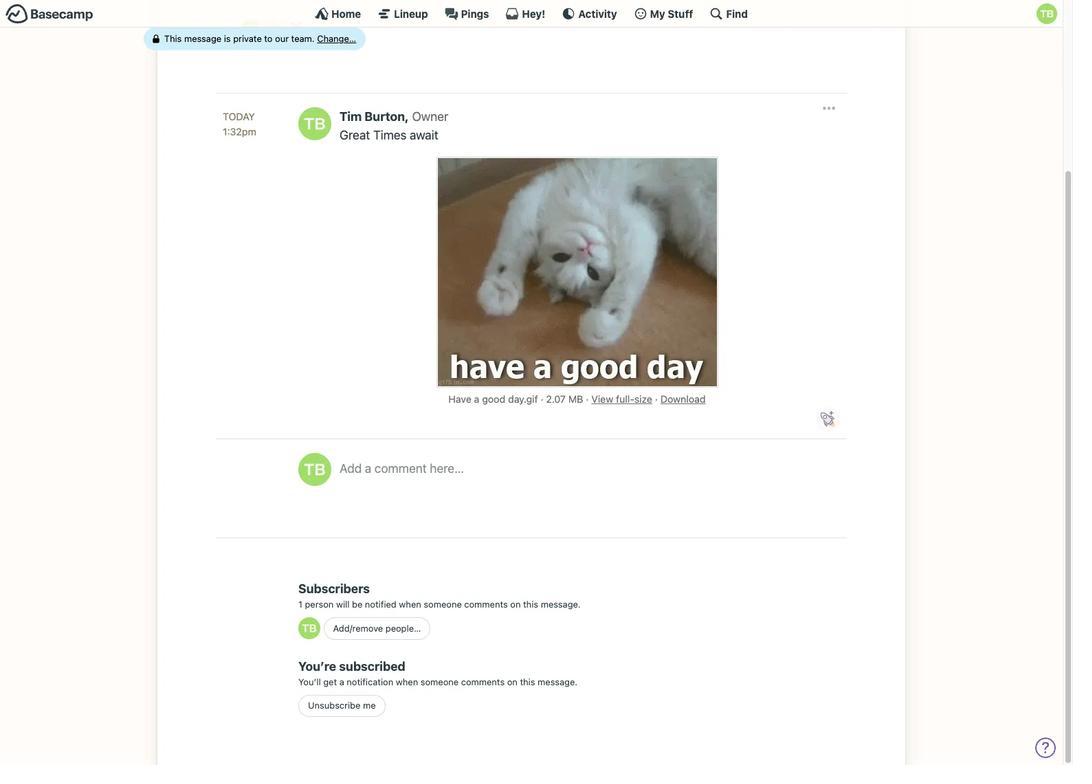 Task type: vqa. For each thing, say whether or not it's contained in the screenshot.
rightmost 29 button
no



Task type: describe. For each thing, give the bounding box(es) containing it.
here…
[[430, 462, 464, 476]]

have
[[449, 394, 472, 405]]

message. for subscribers
[[541, 599, 581, 610]]

message
[[185, 33, 222, 44]]

person
[[305, 599, 334, 610]]

stuff
[[668, 7, 694, 20]]

2 horizontal spatial tim burton image
[[1037, 3, 1058, 24]]

download link
[[661, 394, 706, 405]]

someone for subscribers
[[424, 599, 462, 610]]

you're subscribed you'll get a notification when someone comments on this message.
[[299, 660, 578, 688]]

unsubscribe me
[[308, 700, 376, 711]]

people…
[[386, 623, 421, 634]]

on for subscribers
[[511, 599, 521, 610]]

lineup link
[[378, 7, 428, 21]]

zoom have a good day.gif image
[[438, 158, 717, 387]]

today
[[223, 111, 255, 123]]

on for you're
[[507, 677, 518, 688]]

have a good day.gif 2.07 mb view full-size
[[449, 394, 653, 405]]

add a comment here… button
[[340, 453, 834, 515]]

message. for you're
[[538, 677, 578, 688]]

view
[[592, 394, 614, 405]]

will
[[336, 599, 350, 610]]

tim b. boosted the message with '👍' element
[[240, 17, 286, 39]]

my
[[650, 7, 666, 20]]

a for good
[[474, 394, 480, 405]]

be
[[352, 599, 363, 610]]

find button
[[710, 7, 748, 21]]

await
[[410, 128, 439, 143]]

comment
[[375, 462, 427, 476]]

this
[[165, 33, 182, 44]]

great times await
[[340, 128, 439, 143]]

activity
[[579, 7, 617, 20]]

subscribers
[[299, 582, 370, 596]]

hey! button
[[506, 7, 546, 21]]

add/remove people… link
[[324, 618, 431, 640]]

tim
[[340, 110, 362, 124]]

2 tim burton image from the top
[[299, 618, 321, 640]]

this message is private to our team. change…
[[165, 33, 357, 44]]

when for subscribers
[[399, 599, 422, 610]]

view full-size link
[[592, 394, 653, 405]]

get
[[323, 677, 337, 688]]

today element
[[223, 110, 255, 125]]

me
[[363, 700, 376, 711]]

home
[[332, 7, 361, 20]]

notified
[[365, 599, 397, 610]]

subscribers 1 person will be notified when someone comments on this message.
[[299, 582, 581, 610]]

,
[[405, 110, 409, 124]]

add/remove people…
[[333, 623, 421, 634]]

tim burton , owner
[[340, 110, 449, 124]]

a for comment
[[365, 462, 372, 476]]

owner
[[412, 110, 449, 124]]

lineup
[[394, 7, 428, 20]]

tim burton image inside tim b. boosted the message with '👍' element
[[242, 19, 260, 37]]

1 tim burton image from the top
[[299, 453, 332, 486]]

add
[[340, 462, 362, 476]]

1
[[299, 599, 303, 610]]

comments for you're
[[461, 677, 505, 688]]



Task type: locate. For each thing, give the bounding box(es) containing it.
2 horizontal spatial a
[[474, 394, 480, 405]]

1:32pm element
[[223, 126, 256, 138]]

switch accounts image
[[6, 3, 94, 25]]

when
[[399, 599, 422, 610], [396, 677, 418, 688]]

0 vertical spatial message.
[[541, 599, 581, 610]]

on
[[511, 599, 521, 610], [507, 677, 518, 688]]

1:32pm link
[[223, 125, 285, 139]]

message. inside the subscribers 1 person will be notified when someone comments on this message.
[[541, 599, 581, 610]]

main element
[[0, 0, 1063, 28]]

our
[[276, 33, 289, 44]]

is
[[224, 33, 231, 44]]

comments inside the subscribers 1 person will be notified when someone comments on this message.
[[465, 599, 508, 610]]

team.
[[292, 33, 315, 44]]

this for subscribers
[[523, 599, 539, 610]]

my stuff button
[[634, 7, 694, 21]]

a right add
[[365, 462, 372, 476]]

0 vertical spatial a
[[474, 394, 480, 405]]

this inside you're subscribed you'll get a notification when someone comments on this message.
[[520, 677, 536, 688]]

1 vertical spatial comments
[[461, 677, 505, 688]]

hey!
[[522, 7, 546, 20]]

someone inside you're subscribed you'll get a notification when someone comments on this message.
[[421, 677, 459, 688]]

change…
[[318, 33, 357, 44]]

someone
[[424, 599, 462, 610], [421, 677, 459, 688]]

0 vertical spatial someone
[[424, 599, 462, 610]]

when right the notification
[[396, 677, 418, 688]]

1:32pm
[[223, 126, 256, 138]]

unsubscribe me button
[[299, 695, 386, 718]]

on inside you're subscribed you'll get a notification when someone comments on this message.
[[507, 677, 518, 688]]

1 horizontal spatial a
[[365, 462, 372, 476]]

👍
[[263, 20, 278, 36]]

when up people…
[[399, 599, 422, 610]]

times
[[373, 128, 407, 143]]

great
[[340, 128, 370, 143]]

when inside the subscribers 1 person will be notified when someone comments on this message.
[[399, 599, 422, 610]]

0 vertical spatial this
[[523, 599, 539, 610]]

comments
[[465, 599, 508, 610], [461, 677, 505, 688]]

subscribed
[[339, 660, 406, 674]]

notification
[[347, 677, 394, 688]]

0 horizontal spatial tim burton image
[[242, 19, 260, 37]]

a right "have"
[[474, 394, 480, 405]]

tim burton image
[[299, 453, 332, 486], [299, 618, 321, 640]]

full-
[[616, 394, 635, 405]]

a inside you're subscribed you'll get a notification when someone comments on this message.
[[340, 677, 344, 688]]

add/remove
[[333, 623, 383, 634]]

mb
[[569, 394, 584, 405]]

someone for you're
[[421, 677, 459, 688]]

2.07
[[546, 394, 566, 405]]

change… link
[[318, 33, 357, 44]]

a
[[474, 394, 480, 405], [365, 462, 372, 476], [340, 677, 344, 688]]

someone right notified
[[424, 599, 462, 610]]

tim burton image down 1
[[299, 618, 321, 640]]

unsubscribe
[[308, 700, 361, 711]]

a right the get
[[340, 677, 344, 688]]

1 horizontal spatial tim burton image
[[299, 108, 332, 141]]

burton
[[365, 110, 405, 124]]

0 horizontal spatial a
[[340, 677, 344, 688]]

1 vertical spatial message.
[[538, 677, 578, 688]]

tim burton image
[[1037, 3, 1058, 24], [242, 19, 260, 37], [299, 108, 332, 141]]

1 vertical spatial someone
[[421, 677, 459, 688]]

this for you're
[[520, 677, 536, 688]]

0 vertical spatial comments
[[465, 599, 508, 610]]

day.gif
[[508, 394, 538, 405]]

this inside the subscribers 1 person will be notified when someone comments on this message.
[[523, 599, 539, 610]]

when for you're
[[396, 677, 418, 688]]

a inside button
[[365, 462, 372, 476]]

download
[[661, 394, 706, 405]]

size
[[635, 394, 653, 405]]

this
[[523, 599, 539, 610], [520, 677, 536, 688]]

1 vertical spatial tim burton image
[[299, 618, 321, 640]]

message. inside you're subscribed you'll get a notification when someone comments on this message.
[[538, 677, 578, 688]]

private
[[234, 33, 262, 44]]

today link
[[223, 110, 285, 125]]

today 1:32pm
[[223, 111, 256, 138]]

activity link
[[562, 7, 617, 21]]

on inside the subscribers 1 person will be notified when someone comments on this message.
[[511, 599, 521, 610]]

message.
[[541, 599, 581, 610], [538, 677, 578, 688]]

pings
[[461, 7, 489, 20]]

1 vertical spatial a
[[365, 462, 372, 476]]

to
[[265, 33, 273, 44]]

tim burton image left add
[[299, 453, 332, 486]]

home link
[[315, 7, 361, 21]]

good
[[482, 394, 506, 405]]

comments for subscribers
[[465, 599, 508, 610]]

1 vertical spatial on
[[507, 677, 518, 688]]

find
[[727, 7, 748, 20]]

my stuff
[[650, 7, 694, 20]]

0 vertical spatial on
[[511, 599, 521, 610]]

someone inside the subscribers 1 person will be notified when someone comments on this message.
[[424, 599, 462, 610]]

you'll
[[299, 677, 321, 688]]

0 vertical spatial when
[[399, 599, 422, 610]]

0 vertical spatial tim burton image
[[299, 453, 332, 486]]

when inside you're subscribed you'll get a notification when someone comments on this message.
[[396, 677, 418, 688]]

1 vertical spatial this
[[520, 677, 536, 688]]

pings button
[[445, 7, 489, 21]]

comments inside you're subscribed you'll get a notification when someone comments on this message.
[[461, 677, 505, 688]]

add a comment here…
[[340, 462, 464, 476]]

1 vertical spatial when
[[396, 677, 418, 688]]

you're
[[299, 660, 337, 674]]

2 vertical spatial a
[[340, 677, 344, 688]]

someone down people…
[[421, 677, 459, 688]]



